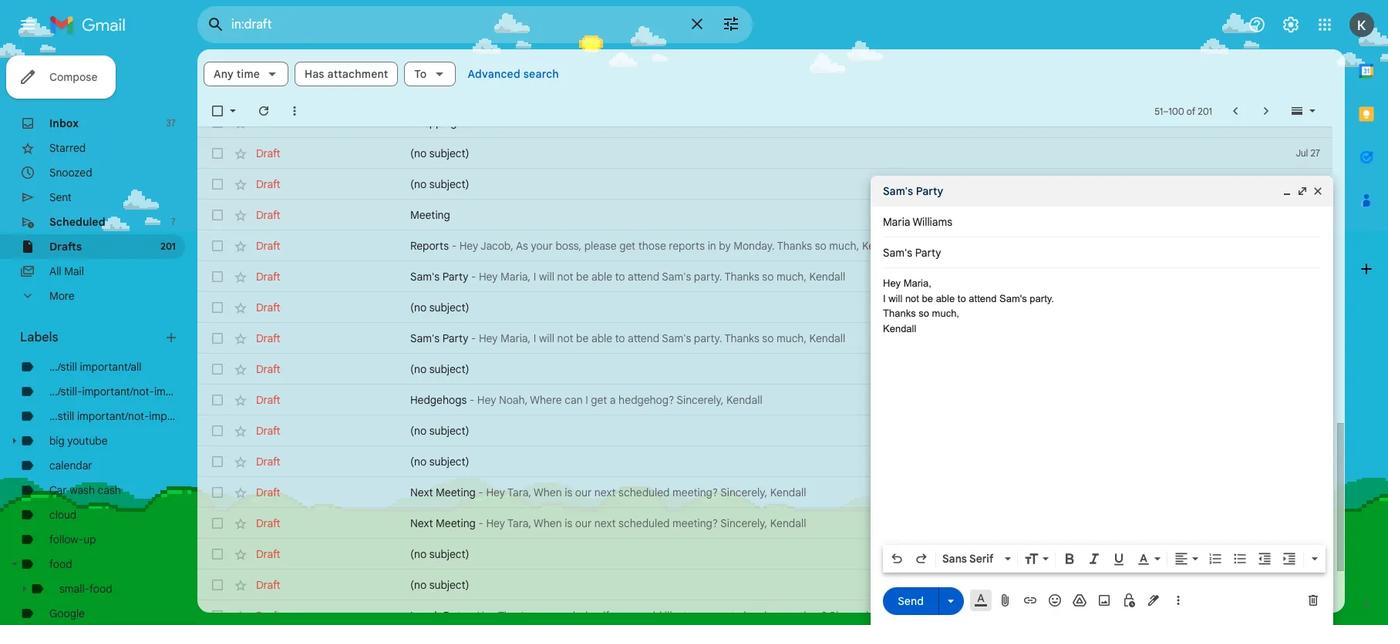 Task type: vqa. For each thing, say whether or not it's contained in the screenshot.


Task type: locate. For each thing, give the bounding box(es) containing it.
boss,
[[556, 239, 582, 253]]

1 next from the top
[[595, 486, 616, 500]]

5 draft from the top
[[256, 239, 281, 253]]

party up williams
[[916, 184, 943, 198]]

4 27 from the top
[[1311, 548, 1321, 560]]

1 vertical spatial next meeting - hey tara, when is our next scheduled meeting? sincerely, kendall
[[410, 517, 806, 531]]

0 vertical spatial when
[[534, 486, 562, 500]]

0 vertical spatial meeting
[[410, 208, 450, 222]]

0 vertical spatial scheduled
[[619, 486, 670, 500]]

0 vertical spatial next meeting - hey tara, when is our next scheduled meeting? sincerely, kendall
[[410, 486, 806, 500]]

not up the can
[[557, 332, 573, 346]]

4 (no subject) from the top
[[410, 363, 469, 376]]

2 draft from the top
[[256, 147, 281, 160]]

draft
[[256, 116, 281, 130], [256, 147, 281, 160], [256, 177, 281, 191], [256, 208, 281, 222], [256, 239, 281, 253], [256, 270, 281, 284], [256, 301, 281, 315], [256, 332, 281, 346], [256, 363, 281, 376], [256, 393, 281, 407], [256, 424, 281, 438], [256, 455, 281, 469], [256, 486, 281, 500], [256, 517, 281, 531], [256, 548, 281, 562], [256, 579, 281, 592], [256, 609, 281, 623]]

7 subject) from the top
[[429, 548, 469, 562]]

0 vertical spatial tara,
[[507, 486, 531, 500]]

be inside hey maria, i will not be able to attend sam's party. thanks so much, kendall
[[922, 293, 933, 304]]

1 vertical spatial is
[[565, 517, 573, 531]]

important
[[154, 385, 202, 399], [149, 410, 197, 423]]

8 (no subject) from the top
[[410, 579, 469, 592]]

5 jul 27 from the top
[[1296, 579, 1321, 591]]

15 draft from the top
[[256, 548, 281, 562]]

1 27 from the top
[[1311, 116, 1321, 128]]

5 27 from the top
[[1311, 579, 1321, 591]]

will down the your
[[539, 270, 555, 284]]

advanced search options image
[[716, 8, 747, 39]]

(no subject) for 5th (no subject) link from the top
[[410, 424, 469, 438]]

redo ‪(⌘y)‬ image
[[914, 552, 929, 567]]

scheduled
[[619, 486, 670, 500], [619, 517, 670, 531]]

get left a at the bottom
[[591, 393, 607, 407]]

12 row from the top
[[197, 447, 1333, 477]]

jul 27 right minimize "icon"
[[1296, 178, 1321, 190]]

jul
[[1296, 116, 1308, 128], [1296, 147, 1308, 159], [1296, 178, 1308, 190], [1296, 548, 1308, 560], [1296, 579, 1308, 591], [1296, 610, 1308, 622]]

all mail
[[49, 265, 84, 278]]

0 vertical spatial sam's party - hey maria, i will not be able to attend sam's party. thanks so much, kendall
[[410, 270, 846, 284]]

important/not-
[[82, 385, 154, 399], [77, 410, 149, 423]]

None checkbox
[[210, 103, 225, 119], [210, 146, 225, 161], [210, 207, 225, 223], [210, 238, 225, 254], [210, 269, 225, 285], [210, 331, 225, 346], [210, 393, 225, 408], [210, 454, 225, 470], [210, 485, 225, 501], [210, 516, 225, 531], [210, 547, 225, 562], [210, 609, 225, 624], [210, 103, 225, 119], [210, 146, 225, 161], [210, 207, 225, 223], [210, 238, 225, 254], [210, 269, 225, 285], [210, 331, 225, 346], [210, 393, 225, 408], [210, 454, 225, 470], [210, 485, 225, 501], [210, 516, 225, 531], [210, 547, 225, 562], [210, 609, 225, 624]]

please
[[585, 239, 617, 253]]

party.
[[694, 270, 722, 284], [1030, 293, 1054, 304], [694, 332, 722, 346]]

1 jul 27 from the top
[[1296, 116, 1321, 128]]

1 cell from the top
[[1277, 207, 1333, 223]]

1 (no subject) from the top
[[410, 147, 469, 160]]

not
[[557, 270, 573, 284], [905, 293, 919, 304], [557, 332, 573, 346]]

follow-up
[[49, 533, 96, 547]]

scheduled link
[[49, 215, 105, 229]]

thu, jul 27, 2023, 2:01 pm element
[[1296, 578, 1321, 593]]

Search mail text field
[[231, 17, 679, 32]]

7 (no from the top
[[410, 548, 427, 562]]

1 vertical spatial attend
[[969, 293, 997, 304]]

5 (no subject) from the top
[[410, 424, 469, 438]]

send button
[[883, 587, 939, 615]]

27 right 'pop out' image
[[1311, 178, 1321, 190]]

51
[[1155, 105, 1163, 117]]

1 our from the top
[[575, 486, 592, 500]]

0 vertical spatial important
[[154, 385, 202, 399]]

more
[[49, 289, 74, 303]]

2 our from the top
[[575, 517, 592, 531]]

1 vertical spatial 201
[[160, 241, 176, 252]]

much, inside hey maria, i will not be able to attend sam's party. thanks so much, kendall
[[932, 308, 960, 319]]

0 vertical spatial important/not-
[[82, 385, 154, 399]]

0 horizontal spatial food
[[49, 558, 72, 572]]

None search field
[[197, 6, 753, 43]]

7 row from the top
[[197, 292, 1333, 323]]

5 subject) from the top
[[429, 424, 469, 438]]

subject) for 5th (no subject) link from the top
[[429, 424, 469, 438]]

201
[[1198, 105, 1213, 117], [160, 241, 176, 252]]

important down .../still-important/not-important
[[149, 410, 197, 423]]

2 27 from the top
[[1311, 147, 1321, 159]]

14 row from the top
[[197, 508, 1333, 539]]

so
[[815, 239, 827, 253], [762, 270, 774, 284], [919, 308, 929, 319], [762, 332, 774, 346]]

will up where
[[539, 332, 555, 346]]

jul for 1st (no subject) link from the bottom
[[1296, 579, 1308, 591]]

15 row from the top
[[197, 539, 1333, 570]]

2 vertical spatial meeting
[[436, 517, 476, 531]]

starred link
[[49, 141, 86, 155]]

27 down discard draft ‪(⌘⇧d)‬ image
[[1311, 610, 1321, 622]]

4 jul from the top
[[1296, 548, 1308, 560]]

0 vertical spatial 201
[[1198, 105, 1213, 117]]

clear search image
[[682, 8, 713, 39]]

able inside hey maria, i will not be able to attend sam's party. thanks so much, kendall
[[936, 293, 955, 304]]

1 horizontal spatial food
[[90, 582, 112, 596]]

1 vertical spatial be
[[922, 293, 933, 304]]

1 subject) from the top
[[429, 147, 469, 160]]

any
[[214, 67, 234, 81]]

party
[[916, 184, 943, 198], [442, 270, 468, 284], [442, 332, 468, 346]]

be down williams
[[922, 293, 933, 304]]

will down maria
[[889, 293, 903, 304]]

1 is from the top
[[565, 486, 573, 500]]

3 subject) from the top
[[429, 301, 469, 315]]

more formatting options image
[[1307, 552, 1323, 567]]

2 jul from the top
[[1296, 147, 1308, 159]]

jul right minimize "icon"
[[1296, 178, 1308, 190]]

next
[[595, 486, 616, 500], [595, 517, 616, 531]]

2 sam's party - hey maria, i will not be able to attend sam's party. thanks so much, kendall from the top
[[410, 332, 846, 346]]

jul 27 for 7th (no subject) link from the bottom of the page
[[1296, 178, 1321, 190]]

be up hedgehogs - hey noah, where can i get a hedgehog? sincerely, kendall
[[576, 332, 589, 346]]

5 jul from the top
[[1296, 579, 1308, 591]]

0 vertical spatial our
[[575, 486, 592, 500]]

.../still-important/not-important
[[49, 385, 202, 399]]

jul 27 up discard draft ‪(⌘⇧d)‬ image
[[1296, 579, 1321, 591]]

None checkbox
[[210, 115, 225, 130], [210, 177, 225, 192], [210, 300, 225, 315], [210, 362, 225, 377], [210, 423, 225, 439], [210, 578, 225, 593], [210, 115, 225, 130], [210, 177, 225, 192], [210, 300, 225, 315], [210, 362, 225, 377], [210, 423, 225, 439], [210, 578, 225, 593]]

labels navigation
[[0, 49, 202, 626]]

12 draft from the top
[[256, 455, 281, 469]]

important/not- up ...still important/not-important link
[[82, 385, 154, 399]]

to
[[615, 270, 625, 284], [958, 293, 966, 304], [615, 332, 625, 346], [684, 609, 694, 623], [731, 609, 741, 623]]

be down "boss,"
[[576, 270, 589, 284]]

201 right '100'
[[1198, 105, 1213, 117]]

1 vertical spatial food
[[90, 582, 112, 596]]

maria williams
[[883, 215, 953, 229]]

27 up close image
[[1311, 147, 1321, 159]]

hey inside hey maria, i will not be able to attend sam's party. thanks so much, kendall
[[883, 278, 901, 289]]

3 27 from the top
[[1311, 178, 1321, 190]]

not down "boss,"
[[557, 270, 573, 284]]

tim,
[[498, 609, 519, 623]]

compose button
[[6, 56, 116, 99]]

close image
[[1312, 185, 1324, 197]]

next meeting - hey tara, when is our next scheduled meeting? sincerely, kendall
[[410, 486, 806, 500], [410, 517, 806, 531]]

big youtube link
[[49, 434, 108, 448]]

1 sam's party - hey maria, i will not be able to attend sam's party. thanks so much, kendall from the top
[[410, 270, 846, 284]]

(no subject) for fifth (no subject) link from the bottom
[[410, 363, 469, 376]]

party down reports
[[442, 270, 468, 284]]

1 vertical spatial our
[[575, 517, 592, 531]]

was
[[527, 609, 546, 623]]

0 vertical spatial get
[[620, 239, 636, 253]]

(no
[[410, 147, 427, 160], [410, 177, 427, 191], [410, 301, 427, 315], [410, 363, 427, 376], [410, 424, 427, 438], [410, 455, 427, 469], [410, 548, 427, 562], [410, 579, 427, 592]]

maria, down maria williams on the top of the page
[[904, 278, 932, 289]]

jul up 'pop out' image
[[1296, 147, 1308, 159]]

sam's party dialog
[[871, 176, 1334, 626]]

car wash cash link
[[49, 484, 121, 498]]

1 vertical spatial meeting?
[[673, 517, 718, 531]]

be
[[576, 270, 589, 284], [922, 293, 933, 304], [576, 332, 589, 346]]

10 row from the top
[[197, 385, 1333, 416]]

tab list
[[1345, 49, 1388, 570]]

sam's party - hey maria, i will not be able to attend sam's party. thanks so much, kendall down those
[[410, 270, 846, 284]]

27 up discard draft ‪(⌘⇧d)‬ image
[[1311, 579, 1321, 591]]

11 draft from the top
[[256, 424, 281, 438]]

reports - hey jacob, as your boss, please get those reports in by monday. thanks so much, kendall
[[410, 239, 898, 253]]

1 next meeting - hey tara, when is our next scheduled meeting? sincerely, kendall from the top
[[410, 486, 806, 500]]

hey
[[459, 239, 478, 253], [479, 270, 498, 284], [883, 278, 901, 289], [479, 332, 498, 346], [477, 393, 496, 407], [486, 486, 505, 500], [486, 517, 505, 531], [477, 609, 496, 623]]

formatting options toolbar
[[883, 545, 1326, 573]]

0 vertical spatial meeting?
[[673, 486, 718, 500]]

7 cell from the top
[[1277, 393, 1333, 408]]

jul 27 up thu, jul 27, 2023, 2:01 pm element
[[1296, 548, 1321, 560]]

wash
[[70, 484, 95, 498]]

party up hedgehogs on the left bottom of the page
[[442, 332, 468, 346]]

2 (no subject) link from the top
[[410, 177, 1248, 192]]

(no subject) for first (no subject) link from the top of the page
[[410, 147, 469, 160]]

main menu image
[[19, 15, 37, 34]]

1 vertical spatial able
[[936, 293, 955, 304]]

jul 27 right older image
[[1296, 116, 1321, 128]]

1 vertical spatial sam's party - hey maria, i will not be able to attend sam's party. thanks so much, kendall
[[410, 332, 846, 346]]

kendall
[[862, 239, 898, 253], [810, 270, 846, 284], [883, 323, 917, 334], [810, 332, 846, 346], [727, 393, 763, 407], [770, 486, 806, 500], [770, 517, 806, 531], [879, 609, 915, 623]]

if
[[603, 609, 610, 623]]

hey maria, i will not be able to attend sam's party. thanks so much, kendall
[[883, 278, 1054, 334]]

7
[[171, 216, 176, 228]]

calendar
[[49, 459, 92, 473]]

9 row from the top
[[197, 354, 1333, 385]]

reports
[[669, 239, 705, 253]]

subject) for third (no subject) link
[[429, 301, 469, 315]]

1 vertical spatial party.
[[1030, 293, 1054, 304]]

i
[[534, 270, 536, 284], [883, 293, 886, 304], [534, 332, 536, 346], [586, 393, 588, 407], [521, 609, 524, 623]]

all
[[49, 265, 61, 278]]

insert files using drive image
[[1072, 593, 1088, 609]]

tara, for first cell from the bottom of the main content containing any time
[[507, 517, 531, 531]]

attach files image
[[998, 593, 1014, 609]]

1 vertical spatial scheduled
[[619, 517, 670, 531]]

0 vertical spatial attend
[[628, 270, 660, 284]]

6 subject) from the top
[[429, 455, 469, 469]]

27 right toggle split pane mode icon
[[1311, 116, 1321, 128]]

sam's
[[883, 184, 913, 198], [410, 270, 440, 284], [662, 270, 691, 284], [1000, 293, 1027, 304], [410, 332, 440, 346], [662, 332, 691, 346]]

tara,
[[507, 486, 531, 500], [507, 517, 531, 531]]

8 draft from the top
[[256, 332, 281, 346]]

jul 27 up 'pop out' image
[[1296, 147, 1321, 159]]

5 (no from the top
[[410, 424, 427, 438]]

1 vertical spatial important
[[149, 410, 197, 423]]

201 down 7
[[160, 241, 176, 252]]

important/not- for ...still
[[77, 410, 149, 423]]

sam's party - hey maria, i will not be able to attend sam's party. thanks so much, kendall for 5th cell
[[410, 332, 846, 346]]

bulleted list ‪(⌘⇧8)‬ image
[[1233, 552, 1248, 567]]

1 vertical spatial get
[[591, 393, 607, 407]]

1 meeting? from the top
[[673, 486, 718, 500]]

jul up thu, jul 27, 2023, 2:01 pm element
[[1296, 548, 1308, 560]]

2 subject) from the top
[[429, 177, 469, 191]]

minimize image
[[1281, 185, 1294, 197]]

1 horizontal spatial 201
[[1198, 105, 1213, 117]]

time
[[237, 67, 260, 81]]

by
[[719, 239, 731, 253]]

2 is from the top
[[565, 517, 573, 531]]

3 jul 27 from the top
[[1296, 178, 1321, 190]]

6 draft from the top
[[256, 270, 281, 284]]

will inside hey maria, i will not be able to attend sam's party. thanks so much, kendall
[[889, 293, 903, 304]]

important/not- down .../still-important/not-important link
[[77, 410, 149, 423]]

attend
[[628, 270, 660, 284], [969, 293, 997, 304], [628, 332, 660, 346]]

0 vertical spatial not
[[557, 270, 573, 284]]

0 vertical spatial next
[[595, 486, 616, 500]]

0 horizontal spatial 201
[[160, 241, 176, 252]]

bold ‪(⌘b)‬ image
[[1062, 552, 1078, 567]]

snoozed link
[[49, 166, 92, 180]]

jul down discard draft ‪(⌘⇧d)‬ image
[[1296, 610, 1308, 622]]

1 vertical spatial next
[[595, 517, 616, 531]]

1 vertical spatial important/not-
[[77, 410, 149, 423]]

sam's party
[[883, 184, 943, 198]]

2 (no subject) from the top
[[410, 177, 469, 191]]

0 vertical spatial is
[[565, 486, 573, 500]]

27 right indent more ‪(⌘])‬ icon
[[1311, 548, 1321, 560]]

big
[[49, 434, 65, 448]]

attend inside hey maria, i will not be able to attend sam's party. thanks so much, kendall
[[969, 293, 997, 304]]

1 vertical spatial when
[[534, 517, 562, 531]]

subject) for fifth (no subject) link from the bottom
[[429, 363, 469, 376]]

1 vertical spatial tara,
[[507, 517, 531, 531]]

2 row from the top
[[197, 138, 1333, 169]]

1 vertical spatial next
[[410, 517, 433, 531]]

food
[[49, 558, 72, 572], [90, 582, 112, 596]]

(no subject) for 1st (no subject) link from the bottom
[[410, 579, 469, 592]]

1 horizontal spatial get
[[620, 239, 636, 253]]

4 draft from the top
[[256, 208, 281, 222]]

jul right older image
[[1296, 116, 1308, 128]]

7 (no subject) from the top
[[410, 548, 469, 562]]

discard draft ‪(⌘⇧d)‬ image
[[1306, 593, 1321, 609]]

undo ‪(⌘z)‬ image
[[889, 552, 905, 567]]

sam's party - hey maria, i will not be able to attend sam's party. thanks so much, kendall up a at the bottom
[[410, 332, 846, 346]]

will
[[539, 270, 555, 284], [889, 293, 903, 304], [539, 332, 555, 346]]

0 vertical spatial able
[[592, 270, 612, 284]]

jul 27 down discard draft ‪(⌘⇧d)‬ image
[[1296, 610, 1321, 622]]

6 (no subject) from the top
[[410, 455, 469, 469]]

.../still-important/not-important link
[[49, 385, 202, 399]]

1 vertical spatial will
[[889, 293, 903, 304]]

Subject field
[[883, 245, 1321, 261]]

when
[[534, 486, 562, 500], [534, 517, 562, 531]]

lunch date - hey tim, i was wondering if you would like to go out to lunch sometime? sincerely, kendall
[[410, 609, 915, 623]]

insert photo image
[[1097, 593, 1112, 609]]

13 row from the top
[[197, 477, 1333, 508]]

not down maria williams on the top of the page
[[905, 293, 919, 304]]

3 cell from the top
[[1277, 269, 1333, 285]]

car wash cash
[[49, 484, 121, 498]]

3 (no subject) from the top
[[410, 301, 469, 315]]

important for .../still-important/not-important
[[154, 385, 202, 399]]

1 (no subject) link from the top
[[410, 146, 1248, 161]]

2 vertical spatial attend
[[628, 332, 660, 346]]

hedgehogs
[[410, 393, 467, 407]]

4 subject) from the top
[[429, 363, 469, 376]]

0 vertical spatial party
[[916, 184, 943, 198]]

jacob,
[[480, 239, 514, 253]]

your
[[531, 239, 553, 253]]

6 jul from the top
[[1296, 610, 1308, 622]]

8 subject) from the top
[[429, 579, 469, 592]]

important/not- for .../still-
[[82, 385, 154, 399]]

subject) for first (no subject) link from the top of the page
[[429, 147, 469, 160]]

next
[[410, 486, 433, 500], [410, 517, 433, 531]]

row
[[197, 107, 1333, 138], [197, 138, 1333, 169], [197, 169, 1333, 200], [197, 200, 1333, 231], [197, 231, 1333, 261], [197, 261, 1333, 292], [197, 292, 1333, 323], [197, 323, 1333, 354], [197, 354, 1333, 385], [197, 385, 1333, 416], [197, 416, 1333, 447], [197, 447, 1333, 477], [197, 477, 1333, 508], [197, 508, 1333, 539], [197, 539, 1333, 570], [197, 570, 1333, 601], [197, 601, 1333, 626]]

0 horizontal spatial get
[[591, 393, 607, 407]]

jul up discard draft ‪(⌘⇧d)‬ image
[[1296, 579, 1308, 591]]

important up the ...still important/not-important
[[154, 385, 202, 399]]

jul for second (no subject) link from the bottom
[[1296, 548, 1308, 560]]

cell
[[1277, 207, 1333, 223], [1277, 238, 1333, 254], [1277, 269, 1333, 285], [1277, 300, 1333, 315], [1277, 331, 1333, 346], [1277, 362, 1333, 377], [1277, 393, 1333, 408], [1277, 423, 1333, 439], [1277, 454, 1333, 470], [1277, 485, 1333, 501], [1277, 516, 1333, 531]]

as
[[516, 239, 528, 253]]

jul for the shopping link
[[1296, 116, 1308, 128]]

get left those
[[620, 239, 636, 253]]

follow-
[[49, 533, 83, 547]]

1 vertical spatial not
[[905, 293, 919, 304]]

0 vertical spatial next
[[410, 486, 433, 500]]

party inside 'dialog'
[[916, 184, 943, 198]]

2 vertical spatial party.
[[694, 332, 722, 346]]

meeting
[[410, 208, 450, 222], [436, 486, 476, 500], [436, 517, 476, 531]]

-
[[452, 239, 457, 253], [471, 270, 476, 284], [471, 332, 476, 346], [470, 393, 475, 407], [479, 486, 483, 500], [479, 517, 483, 531], [469, 609, 474, 623]]

main content
[[197, 49, 1345, 626]]

out
[[712, 609, 728, 623]]

2 vertical spatial be
[[576, 332, 589, 346]]

our
[[575, 486, 592, 500], [575, 517, 592, 531]]

1 jul from the top
[[1296, 116, 1308, 128]]

send
[[898, 594, 924, 608]]

meeting?
[[673, 486, 718, 500], [673, 517, 718, 531]]



Task type: describe. For each thing, give the bounding box(es) containing it.
2 vertical spatial party
[[442, 332, 468, 346]]

compose
[[49, 70, 98, 84]]

go
[[697, 609, 709, 623]]

lunch
[[744, 609, 771, 623]]

7 draft from the top
[[256, 301, 281, 315]]

drafts
[[49, 240, 82, 254]]

51 100
[[1155, 105, 1185, 117]]

google link
[[49, 607, 85, 621]]

8 (no subject) link from the top
[[410, 578, 1248, 593]]

meeting link
[[410, 207, 1248, 223]]

sam's inside hey maria, i will not be able to attend sam's party. thanks so much, kendall
[[1000, 293, 1027, 304]]

maria, inside hey maria, i will not be able to attend sam's party. thanks so much, kendall
[[904, 278, 932, 289]]

indent less ‪(⌘[)‬ image
[[1257, 552, 1273, 567]]

13 draft from the top
[[256, 486, 281, 500]]

5 (no subject) link from the top
[[410, 423, 1248, 439]]

1 draft from the top
[[256, 116, 281, 130]]

small-food
[[59, 582, 112, 596]]

insert signature image
[[1146, 593, 1162, 609]]

a
[[610, 393, 616, 407]]

3 (no from the top
[[410, 301, 427, 315]]

16 row from the top
[[197, 570, 1333, 601]]

car
[[49, 484, 67, 498]]

attachment
[[327, 67, 388, 81]]

9 draft from the top
[[256, 363, 281, 376]]

2 (no from the top
[[410, 177, 427, 191]]

to
[[414, 67, 427, 81]]

thanks inside hey maria, i will not be able to attend sam's party. thanks so much, kendall
[[883, 308, 916, 319]]

27 for the shopping link
[[1311, 116, 1321, 128]]

has
[[305, 67, 325, 81]]

5 cell from the top
[[1277, 331, 1333, 346]]

sent link
[[49, 191, 72, 204]]

kendall inside hey maria, i will not be able to attend sam's party. thanks so much, kendall
[[883, 323, 917, 334]]

6 jul 27 from the top
[[1296, 610, 1321, 622]]

search
[[523, 67, 559, 81]]

2 cell from the top
[[1277, 238, 1333, 254]]

jul 27 for the shopping link
[[1296, 116, 1321, 128]]

williams
[[913, 215, 953, 229]]

.../still important/all link
[[49, 360, 142, 374]]

starred
[[49, 141, 86, 155]]

(no subject) for 7th (no subject) link from the bottom of the page
[[410, 177, 469, 191]]

.../still
[[49, 360, 77, 374]]

reports
[[410, 239, 449, 253]]

2 scheduled from the top
[[619, 517, 670, 531]]

monday.
[[734, 239, 775, 253]]

settings image
[[1282, 15, 1300, 34]]

shopping link
[[410, 115, 1248, 130]]

8 row from the top
[[197, 323, 1333, 354]]

4 (no subject) link from the top
[[410, 362, 1248, 377]]

cloud
[[49, 508, 77, 522]]

1 when from the top
[[534, 486, 562, 500]]

16 draft from the top
[[256, 579, 281, 592]]

37
[[166, 117, 176, 129]]

important for ...still important/not-important
[[149, 410, 197, 423]]

3 (no subject) link from the top
[[410, 300, 1248, 315]]

follow-up link
[[49, 533, 96, 547]]

advanced search button
[[462, 60, 565, 88]]

important/all
[[80, 360, 142, 374]]

scheduled
[[49, 215, 105, 229]]

date
[[443, 609, 467, 623]]

underline ‪(⌘u)‬ image
[[1111, 552, 1127, 568]]

support image
[[1248, 15, 1267, 34]]

0 vertical spatial will
[[539, 270, 555, 284]]

to button
[[404, 62, 455, 86]]

toggle confidential mode image
[[1122, 593, 1137, 609]]

1 scheduled from the top
[[619, 486, 670, 500]]

0 vertical spatial party.
[[694, 270, 722, 284]]

older image
[[1259, 103, 1274, 119]]

party. inside hey maria, i will not be able to attend sam's party. thanks so much, kendall
[[1030, 293, 1054, 304]]

17 row from the top
[[197, 601, 1333, 626]]

(no subject) for 3rd (no subject) link from the bottom of the page
[[410, 455, 469, 469]]

would
[[633, 609, 662, 623]]

noah,
[[499, 393, 528, 407]]

more send options image
[[943, 594, 959, 609]]

3 draft from the top
[[256, 177, 281, 191]]

subject) for 7th (no subject) link from the bottom of the page
[[429, 177, 469, 191]]

those
[[638, 239, 666, 253]]

can
[[565, 393, 583, 407]]

insert emoji ‪(⌘⇧2)‬ image
[[1047, 593, 1063, 609]]

3 row from the top
[[197, 169, 1333, 200]]

not inside hey maria, i will not be able to attend sam's party. thanks so much, kendall
[[905, 293, 919, 304]]

labels
[[20, 330, 58, 346]]

to inside hey maria, i will not be able to attend sam's party. thanks so much, kendall
[[958, 293, 966, 304]]

subject) for 1st (no subject) link from the bottom
[[429, 579, 469, 592]]

hedgehog?
[[619, 393, 674, 407]]

toggle split pane mode image
[[1290, 103, 1305, 119]]

1 row from the top
[[197, 107, 1333, 138]]

8 (no from the top
[[410, 579, 427, 592]]

shopping
[[410, 116, 457, 130]]

snoozed
[[49, 166, 92, 180]]

jul 27 for 1st (no subject) link from the bottom
[[1296, 579, 1321, 591]]

refresh image
[[256, 103, 272, 119]]

food link
[[49, 558, 72, 572]]

lunch
[[410, 609, 441, 623]]

27 for 7th (no subject) link from the bottom of the page
[[1311, 178, 1321, 190]]

11 cell from the top
[[1277, 516, 1333, 531]]

up
[[83, 533, 96, 547]]

maria, up the noah,
[[501, 332, 531, 346]]

sent
[[49, 191, 72, 204]]

thu, jul 27, 2023, 1:53 pm element
[[1296, 609, 1321, 624]]

i inside hey maria, i will not be able to attend sam's party. thanks so much, kendall
[[883, 293, 886, 304]]

jul 27 for second (no subject) link from the bottom
[[1296, 548, 1321, 560]]

6 (no subject) link from the top
[[410, 454, 1248, 470]]

6 row from the top
[[197, 261, 1333, 292]]

0 vertical spatial food
[[49, 558, 72, 572]]

100
[[1169, 105, 1185, 117]]

big youtube
[[49, 434, 108, 448]]

tara, for 2nd cell from the bottom
[[507, 486, 531, 500]]

has attachment
[[305, 67, 388, 81]]

5 row from the top
[[197, 231, 1333, 261]]

youtube
[[67, 434, 108, 448]]

10 draft from the top
[[256, 393, 281, 407]]

serif
[[970, 552, 994, 566]]

4 cell from the top
[[1277, 300, 1333, 315]]

italic ‪(⌘i)‬ image
[[1087, 552, 1102, 567]]

more options image
[[1174, 593, 1183, 609]]

where
[[530, 393, 562, 407]]

14 draft from the top
[[256, 517, 281, 531]]

newer image
[[1228, 103, 1243, 119]]

any time button
[[204, 62, 289, 86]]

6 (no from the top
[[410, 455, 427, 469]]

jul for 7th (no subject) link from the bottom of the page
[[1296, 178, 1308, 190]]

2 vertical spatial able
[[592, 332, 612, 346]]

you
[[612, 609, 630, 623]]

small-food link
[[59, 582, 112, 596]]

2 next from the top
[[595, 517, 616, 531]]

inbox
[[49, 116, 79, 130]]

4 (no from the top
[[410, 363, 427, 376]]

2 when from the top
[[534, 517, 562, 531]]

1 next from the top
[[410, 486, 433, 500]]

Message Body text field
[[883, 276, 1321, 541]]

sans serif
[[943, 552, 994, 566]]

indent more ‪(⌘])‬ image
[[1282, 552, 1297, 567]]

...still
[[49, 410, 74, 423]]

maria, down as
[[501, 270, 531, 284]]

27 for 1st (no subject) link from the bottom
[[1311, 579, 1321, 591]]

insert link ‪(⌘k)‬ image
[[1023, 593, 1038, 609]]

sometime?
[[773, 609, 827, 623]]

main content containing any time
[[197, 49, 1345, 626]]

wondering
[[549, 609, 600, 623]]

...still important/not-important link
[[49, 410, 197, 423]]

pop out image
[[1297, 185, 1309, 197]]

...still important/not-important
[[49, 410, 197, 423]]

more button
[[0, 284, 185, 309]]

6 27 from the top
[[1311, 610, 1321, 622]]

17 draft from the top
[[256, 609, 281, 623]]

sans serif option
[[939, 552, 1002, 567]]

1 vertical spatial meeting
[[436, 486, 476, 500]]

2 meeting? from the top
[[673, 517, 718, 531]]

2 next from the top
[[410, 517, 433, 531]]

(no subject) for second (no subject) link from the bottom
[[410, 548, 469, 562]]

small-
[[59, 582, 90, 596]]

numbered list ‪(⌘⇧7)‬ image
[[1208, 552, 1223, 567]]

2 next meeting - hey tara, when is our next scheduled meeting? sincerely, kendall from the top
[[410, 517, 806, 531]]

11 row from the top
[[197, 416, 1333, 447]]

sam's party - hey maria, i will not be able to attend sam's party. thanks so much, kendall for third cell
[[410, 270, 846, 284]]

more image
[[287, 103, 302, 119]]

labels heading
[[20, 330, 164, 346]]

27 for second (no subject) link from the bottom
[[1311, 548, 1321, 560]]

8 cell from the top
[[1277, 423, 1333, 439]]

6 cell from the top
[[1277, 362, 1333, 377]]

advanced search
[[468, 67, 559, 81]]

calendar link
[[49, 459, 92, 473]]

(no subject) for third (no subject) link
[[410, 301, 469, 315]]

gmail image
[[49, 9, 133, 40]]

2 vertical spatial will
[[539, 332, 555, 346]]

7 (no subject) link from the top
[[410, 547, 1248, 562]]

in
[[708, 239, 716, 253]]

maria
[[883, 215, 911, 229]]

subject) for 3rd (no subject) link from the bottom of the page
[[429, 455, 469, 469]]

drafts link
[[49, 240, 82, 254]]

like
[[665, 609, 681, 623]]

1 vertical spatial party
[[442, 270, 468, 284]]

4 row from the top
[[197, 200, 1333, 231]]

subject) for second (no subject) link from the bottom
[[429, 548, 469, 562]]

0 vertical spatial be
[[576, 270, 589, 284]]

2 jul 27 from the top
[[1296, 147, 1321, 159]]

1 (no from the top
[[410, 147, 427, 160]]

any time
[[214, 67, 260, 81]]

advanced
[[468, 67, 521, 81]]

.../still important/all
[[49, 360, 142, 374]]

201 inside the labels navigation
[[160, 241, 176, 252]]

cloud link
[[49, 508, 77, 522]]

2 vertical spatial not
[[557, 332, 573, 346]]

so inside hey maria, i will not be able to attend sam's party. thanks so much, kendall
[[919, 308, 929, 319]]

search mail image
[[202, 11, 230, 39]]

10 cell from the top
[[1277, 485, 1333, 501]]

9 cell from the top
[[1277, 454, 1333, 470]]



